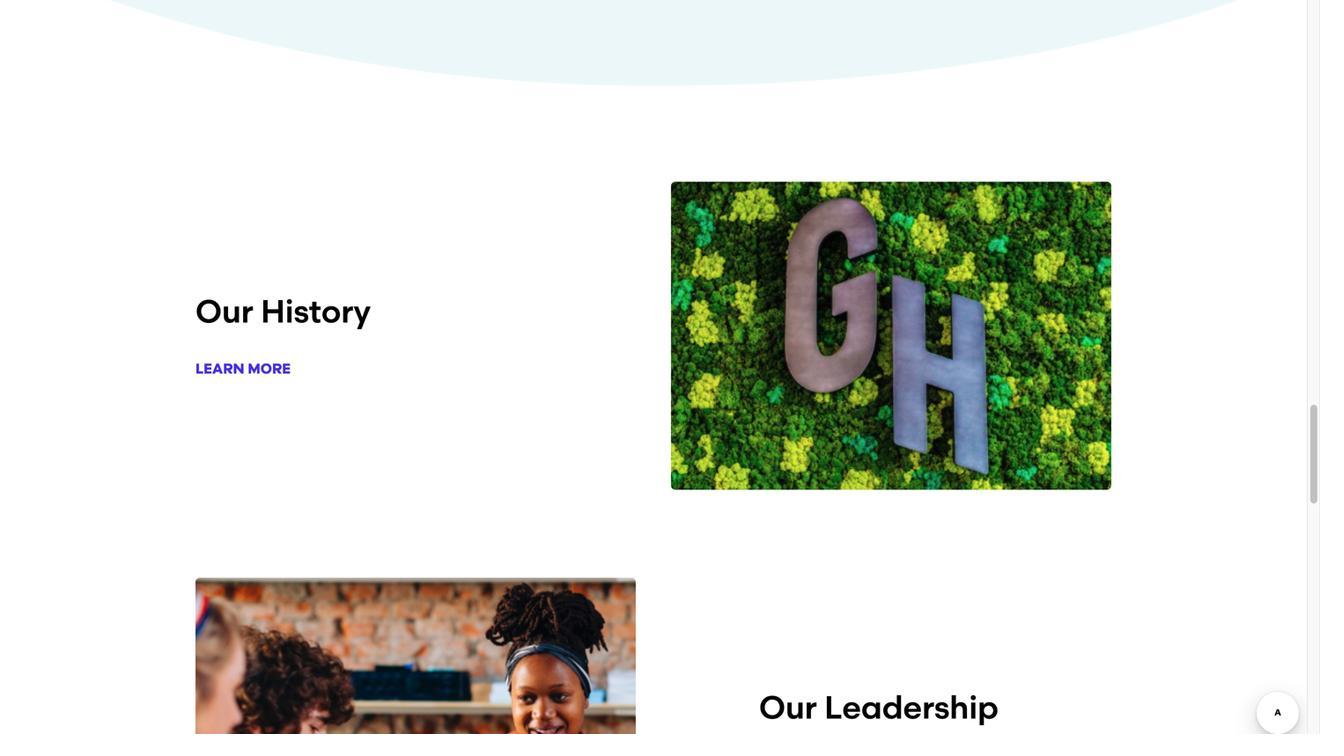 Task type: locate. For each thing, give the bounding box(es) containing it.
learn more
[[196, 361, 291, 378]]

0 vertical spatial our
[[196, 293, 253, 331]]

our
[[196, 293, 253, 331], [759, 689, 817, 727]]

leadership
[[825, 689, 999, 727]]

our for our history
[[196, 293, 253, 331]]

1 horizontal spatial our
[[759, 689, 817, 727]]

1 vertical spatial our
[[759, 689, 817, 727]]

learn
[[196, 361, 244, 378]]

0 horizontal spatial our
[[196, 293, 253, 331]]



Task type: vqa. For each thing, say whether or not it's contained in the screenshot.
positions
no



Task type: describe. For each thing, give the bounding box(es) containing it.
history
[[261, 293, 371, 331]]

our for our leadership
[[759, 689, 817, 727]]

our history
[[196, 293, 371, 331]]

our leadership
[[759, 689, 999, 727]]

more
[[248, 361, 291, 378]]

learn more link
[[196, 361, 291, 378]]



